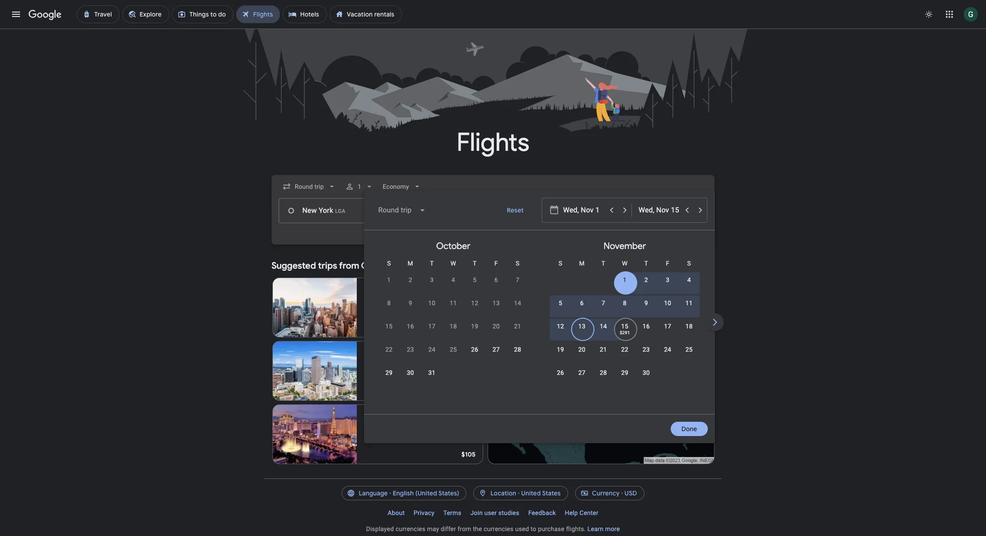 Task type: vqa. For each thing, say whether or not it's contained in the screenshot.
28 for Sat, Oct 28 element
yes



Task type: locate. For each thing, give the bounding box(es) containing it.
t up tue, oct 3 "element"
[[430, 260, 434, 267]]

nov 30 – dec 6
[[364, 295, 407, 303]]

21 for tue, nov 21 "element"
[[600, 346, 607, 353]]

11 right tue, oct 10 "element"
[[450, 300, 457, 307]]

25
[[450, 346, 457, 353], [686, 346, 693, 353]]

20 button
[[486, 322, 507, 344], [572, 345, 593, 367]]

9
[[409, 300, 412, 307], [645, 300, 648, 307]]

4 for october
[[452, 277, 455, 284]]

1 vertical spatial hr
[[410, 368, 416, 375]]

23 inside november "row group"
[[643, 346, 650, 353]]

hr down 2024
[[410, 368, 416, 375]]

10 right 44
[[429, 300, 436, 307]]

9 inside october row group
[[409, 300, 412, 307]]

states)
[[439, 490, 460, 498]]

28 for sat, oct 28 element
[[514, 346, 522, 353]]

9 button up mon, oct 16 'element'
[[400, 299, 421, 320]]

0 vertical spatial 19
[[471, 323, 479, 330]]

2 w from the left
[[622, 260, 628, 267]]

14 for tue, nov 14 element
[[600, 323, 607, 330]]

0 horizontal spatial 19
[[471, 323, 479, 330]]

27 button right the sun, nov 26 element at the bottom right of the page
[[572, 369, 593, 390]]

sat, nov 4 element
[[688, 276, 691, 285]]

nov down las
[[364, 422, 375, 429]]

1 vertical spatial 26
[[557, 370, 564, 377]]

4 right tue, oct 3 "element"
[[452, 277, 455, 284]]

1 horizontal spatial 8 button
[[614, 299, 636, 320]]

thu, oct 26 element
[[471, 345, 479, 354]]

thu, nov 9 element
[[645, 299, 648, 308]]

24
[[429, 346, 436, 353], [665, 346, 672, 353]]

1 for sun, oct 1 element
[[387, 277, 391, 284]]

wed, nov 1, departure date. element
[[623, 276, 627, 285]]

Departure text field
[[564, 198, 605, 223]]

6 button up mon, nov 13 "element"
[[572, 299, 593, 320]]

20 for the mon, nov 20 element
[[579, 346, 586, 353]]

1 30 from the left
[[407, 370, 414, 377]]

21 right the mon, nov 20 element
[[600, 346, 607, 353]]

1 11 from the left
[[450, 300, 457, 307]]

22 for wed, nov 22 element at right bottom
[[622, 346, 629, 353]]

105 US dollars text field
[[462, 451, 476, 459]]

3 button for october
[[421, 276, 443, 297]]

30 right 'wed, nov 29' element
[[643, 370, 650, 377]]

14 inside october row group
[[514, 300, 522, 307]]

25 button right the fri, nov 24 element
[[679, 345, 700, 367]]

s
[[387, 260, 391, 267], [516, 260, 520, 267], [559, 260, 563, 267], [688, 260, 691, 267]]

1 horizontal spatial 19 button
[[550, 345, 572, 367]]

9 left 44
[[409, 300, 412, 307]]

english (united states)
[[393, 490, 460, 498]]

4 button up sat, nov 11 element
[[679, 276, 700, 297]]

f right explore
[[666, 260, 670, 267]]

27 right the sun, nov 26 element at the bottom right of the page
[[579, 370, 586, 377]]

1 f from the left
[[495, 260, 498, 267]]

26 button left mon, nov 27 element
[[550, 369, 572, 390]]

3 inside november "row group"
[[666, 277, 670, 284]]

3 button up "fri, nov 10" element
[[657, 276, 679, 297]]

0 horizontal spatial 7
[[516, 277, 520, 284]]

2 2 button from the left
[[636, 276, 657, 297]]

30 – dec
[[377, 295, 402, 303]]

0 horizontal spatial 7 button
[[507, 276, 529, 297]]

1 25 button from the left
[[443, 345, 464, 367]]

0 horizontal spatial 10 button
[[421, 299, 443, 320]]

9 left "fri, nov 10" element
[[645, 300, 648, 307]]

3
[[430, 277, 434, 284], [666, 277, 670, 284]]

2 15 from the left
[[622, 323, 629, 330]]

sat, oct 14 element
[[514, 299, 522, 308]]

nonstop for 4 hr 1 min
[[375, 368, 399, 375]]

23 button up mon, oct 30 element
[[400, 345, 421, 367]]

11 button up sat, nov 18 element
[[679, 299, 700, 320]]

1 4 button from the left
[[443, 276, 464, 297]]

sun, oct 22 element
[[386, 345, 393, 354]]

20 inside october row group
[[493, 323, 500, 330]]

8 right tue, nov 7 element
[[623, 300, 627, 307]]

2 t from the left
[[473, 260, 477, 267]]

30 for mon, oct 30 element
[[407, 370, 414, 377]]

grid containing october
[[368, 234, 883, 420]]

25 button left thu, oct 26 element
[[443, 345, 464, 367]]

usd
[[625, 490, 638, 498]]

wed, oct 18 element
[[450, 322, 457, 331]]

1 inside november "row group"
[[623, 277, 627, 284]]

1 horizontal spatial 6
[[495, 277, 498, 284]]

w inside november "row group"
[[622, 260, 628, 267]]

sat, oct 21 element
[[514, 322, 522, 331]]

0 horizontal spatial 14 button
[[507, 299, 529, 320]]

0 horizontal spatial 21
[[514, 323, 522, 330]]

0 horizontal spatial 16
[[407, 323, 414, 330]]

21 button up tue, nov 28 element
[[593, 345, 614, 367]]

23 button up thu, nov 30 element
[[636, 345, 657, 367]]

1 horizontal spatial 7
[[602, 300, 606, 307]]

6 inside november "row group"
[[581, 300, 584, 307]]

13 inside october row group
[[493, 300, 500, 307]]

2 22 button from the left
[[614, 345, 636, 367]]

1 horizontal spatial 22 button
[[614, 345, 636, 367]]

6 for "mon, nov 6" element
[[581, 300, 584, 307]]

16 button up mon, oct 23 element
[[400, 322, 421, 344]]

6 for fri, oct 6 element
[[495, 277, 498, 284]]

24 right mon, oct 23 element
[[429, 346, 436, 353]]

f inside october row group
[[495, 260, 498, 267]]

2 10 button from the left
[[657, 299, 679, 320]]

1 horizontal spatial 12
[[557, 323, 564, 330]]

2 11 button from the left
[[679, 299, 700, 320]]

1 vertical spatial 12
[[557, 323, 564, 330]]

25 right the fri, nov 24 element
[[686, 346, 693, 353]]

row containing 12
[[550, 318, 700, 344]]

grid inside the flight search box
[[368, 234, 883, 420]]

nov inside las vegas nov 23 – 29
[[364, 422, 375, 429]]

10 button up tue, oct 17 element at the bottom left of the page
[[421, 299, 443, 320]]

1 horizontal spatial 18
[[686, 323, 693, 330]]

new york
[[364, 286, 395, 295]]

1 horizontal spatial 2 button
[[636, 276, 657, 297]]

november
[[604, 241, 646, 252]]

0 horizontal spatial 21 button
[[507, 322, 529, 344]]

0 horizontal spatial 24 button
[[421, 345, 443, 367]]

10 inside november "row group"
[[665, 300, 672, 307]]

0 horizontal spatial currencies
[[396, 526, 426, 533]]

21 for sat, oct 21 element
[[514, 323, 522, 330]]

2 23 from the left
[[643, 346, 650, 353]]

m inside october row group
[[408, 260, 413, 267]]

29 down 13 – 20,
[[386, 370, 393, 377]]

1 horizontal spatial 25
[[686, 346, 693, 353]]

19 left the mon, nov 20 element
[[557, 346, 564, 353]]

suggested trips from charlotte
[[272, 261, 400, 272]]

16 down 1 hr 44 min
[[407, 323, 414, 330]]

23 for "thu, nov 23" element on the bottom
[[643, 346, 650, 353]]

1 horizontal spatial 24
[[665, 346, 672, 353]]

18 button up "wed, oct 25" element
[[443, 322, 464, 344]]

row group
[[711, 234, 883, 411]]

Return text field
[[639, 198, 680, 223], [639, 199, 700, 223]]

17 button up the fri, nov 24 element
[[657, 322, 679, 344]]

1 10 button from the left
[[421, 299, 443, 320]]

nov
[[364, 295, 375, 303], [364, 422, 375, 429]]

change appearance image
[[919, 4, 940, 25]]

0 horizontal spatial 20 button
[[486, 322, 507, 344]]

15 for 15 $291
[[622, 323, 629, 330]]

3 button
[[421, 276, 443, 297], [657, 276, 679, 297]]

min right 44
[[426, 304, 437, 311]]

purchase
[[538, 526, 565, 533]]

17 left sat, nov 18 element
[[665, 323, 672, 330]]

25 inside november "row group"
[[686, 346, 693, 353]]

1 w from the left
[[451, 260, 456, 267]]

13 button up fri, oct 20 element
[[486, 299, 507, 320]]

4 button for october
[[443, 276, 464, 297]]

0 horizontal spatial 13 button
[[486, 299, 507, 320]]

tue, oct 3 element
[[430, 276, 434, 285]]

privacy
[[414, 510, 435, 517]]

1 vertical spatial 7 button
[[593, 299, 614, 320]]

min for 4 hr 1 min
[[422, 368, 433, 375]]

0 horizontal spatial 5
[[473, 277, 477, 284]]

1 22 from the left
[[386, 346, 393, 353]]

24 button inside november "row group"
[[657, 345, 679, 367]]

24 button left sat, nov 25 element
[[657, 345, 679, 367]]

19 inside october row group
[[471, 323, 479, 330]]

1 horizontal spatial 17 button
[[657, 322, 679, 344]]

1 horizontal spatial 7 button
[[593, 299, 614, 320]]

2 8 from the left
[[623, 300, 627, 307]]

0 horizontal spatial 9
[[409, 300, 412, 307]]

currencies down the privacy 'link'
[[396, 526, 426, 533]]

1 3 from the left
[[430, 277, 434, 284]]

26
[[471, 346, 479, 353], [557, 370, 564, 377]]

1 vertical spatial 26 button
[[550, 369, 572, 390]]

1 t from the left
[[430, 260, 434, 267]]

23 – 29
[[377, 422, 398, 429]]

10 inside october row group
[[429, 300, 436, 307]]

2 29 from the left
[[622, 370, 629, 377]]

11 inside october row group
[[450, 300, 457, 307]]

join user studies link
[[466, 506, 524, 521]]

12 inside october row group
[[471, 300, 479, 307]]

28 inside october row group
[[514, 346, 522, 353]]

21 inside october row group
[[514, 323, 522, 330]]

16 button
[[400, 322, 421, 344], [636, 322, 657, 344]]

19 button up thu, oct 26 element
[[464, 322, 486, 344]]

thu, nov 16 element
[[643, 322, 650, 331]]

united states
[[522, 490, 561, 498]]

2 currencies from the left
[[484, 526, 514, 533]]

10 for "fri, nov 10" element
[[665, 300, 672, 307]]

28 button right mon, nov 27 element
[[593, 369, 614, 390]]

7 for sat, oct 7 "element"
[[516, 277, 520, 284]]

26 inside october row group
[[471, 346, 479, 353]]

1 15 from the left
[[386, 323, 393, 330]]

s up sun, oct 1 element
[[387, 260, 391, 267]]

5 left "mon, nov 6" element
[[559, 300, 563, 307]]

14 button up sat, oct 21 element
[[507, 299, 529, 320]]

0 vertical spatial hr
[[410, 304, 416, 311]]

24 button up 31
[[421, 345, 443, 367]]

fri, oct 20 element
[[493, 322, 500, 331]]

row
[[379, 268, 529, 297], [614, 268, 700, 297], [379, 295, 529, 320], [550, 295, 700, 320], [379, 318, 529, 344], [550, 318, 700, 344], [379, 341, 529, 367], [550, 341, 700, 367], [379, 365, 443, 390], [550, 365, 657, 390]]

tue, oct 31 element
[[429, 369, 436, 378]]

16 button inside october row group
[[400, 322, 421, 344]]

23 left the fri, nov 24 element
[[643, 346, 650, 353]]

, 291 us dollars element
[[620, 331, 630, 336]]

20 button up mon, nov 27 element
[[572, 345, 593, 367]]

30 button right 'wed, nov 29' element
[[636, 369, 657, 390]]

2 nov from the top
[[364, 422, 375, 429]]

1 horizontal spatial 30
[[643, 370, 650, 377]]

2 18 from the left
[[686, 323, 693, 330]]

1 1 button from the left
[[379, 276, 400, 297]]

22
[[386, 346, 393, 353], [622, 346, 629, 353]]

2 s from the left
[[516, 260, 520, 267]]

24 inside november "row group"
[[665, 346, 672, 353]]

1 10 from the left
[[429, 300, 436, 307]]

7 inside october row group
[[516, 277, 520, 284]]

2 16 button from the left
[[636, 322, 657, 344]]

row containing 8
[[379, 295, 529, 320]]

0 horizontal spatial 27
[[493, 346, 500, 353]]

1 29 from the left
[[386, 370, 393, 377]]

from left the the
[[458, 526, 472, 533]]

2 for november
[[645, 277, 648, 284]]

f
[[495, 260, 498, 267], [666, 260, 670, 267]]

1 vertical spatial 21
[[600, 346, 607, 353]]

1 23 button from the left
[[400, 345, 421, 367]]

differ
[[441, 526, 456, 533]]

13 for mon, nov 13 "element"
[[579, 323, 586, 330]]

1 22 button from the left
[[379, 345, 400, 367]]

sat, nov 11 element
[[686, 299, 693, 308]]

m inside "row group"
[[580, 260, 585, 267]]

2 3 from the left
[[666, 277, 670, 284]]

1 vertical spatial 19 button
[[550, 345, 572, 367]]

8 inside october row group
[[387, 300, 391, 307]]

2 16 from the left
[[643, 323, 650, 330]]

5
[[473, 277, 477, 284], [559, 300, 563, 307]]

language
[[359, 490, 388, 498]]

12 inside november "row group"
[[557, 323, 564, 330]]

1 horizontal spatial 11
[[686, 300, 693, 307]]

1 18 button from the left
[[443, 322, 464, 344]]

16 for mon, oct 16 'element'
[[407, 323, 414, 330]]

2 m from the left
[[580, 260, 585, 267]]

21 inside november "row group"
[[600, 346, 607, 353]]

16 inside november "row group"
[[643, 323, 650, 330]]

from right trips
[[339, 261, 359, 272]]

2 17 button from the left
[[657, 322, 679, 344]]

2 f from the left
[[666, 260, 670, 267]]

7 inside november "row group"
[[602, 300, 606, 307]]

0 vertical spatial 13 button
[[486, 299, 507, 320]]

18
[[450, 323, 457, 330], [686, 323, 693, 330]]

10 left sat, nov 11 element
[[665, 300, 672, 307]]

s up sat, oct 7 "element"
[[516, 260, 520, 267]]

1 horizontal spatial 23 button
[[636, 345, 657, 367]]

0 vertical spatial from
[[339, 261, 359, 272]]

feedback
[[529, 510, 556, 517]]

24 for the fri, nov 24 element
[[665, 346, 672, 353]]

16 left fri, nov 17 element
[[643, 323, 650, 330]]

8
[[387, 300, 391, 307], [623, 300, 627, 307]]

13 inside november "row group"
[[579, 323, 586, 330]]

20 left sat, oct 21 element
[[493, 323, 500, 330]]

1 25 from the left
[[450, 346, 457, 353]]

4 button up wed, oct 11 element
[[443, 276, 464, 297]]

2 24 from the left
[[665, 346, 672, 353]]

2 button up mon, oct 9 element
[[400, 276, 421, 297]]

28 button
[[507, 345, 529, 367], [593, 369, 614, 390]]

2 down explore
[[645, 277, 648, 284]]

20 left tue, nov 21 "element"
[[579, 346, 586, 353]]

3 inside october row group
[[430, 277, 434, 284]]

2 inside october row group
[[409, 277, 412, 284]]

0 horizontal spatial 3 button
[[421, 276, 443, 297]]

23 button
[[400, 345, 421, 367], [636, 345, 657, 367]]

1 vertical spatial 6 button
[[572, 299, 593, 320]]

1 horizontal spatial 13
[[579, 323, 586, 330]]

0 horizontal spatial 15
[[386, 323, 393, 330]]

0 horizontal spatial w
[[451, 260, 456, 267]]

currencies
[[396, 526, 426, 533], [484, 526, 514, 533]]

1 24 from the left
[[429, 346, 436, 353]]

19
[[471, 323, 479, 330], [557, 346, 564, 353]]

29 left thu, nov 30 element
[[622, 370, 629, 377]]

20 for fri, oct 20 element
[[493, 323, 500, 330]]

row containing 5
[[550, 295, 700, 320]]

1 horizontal spatial 8
[[623, 300, 627, 307]]

reset button
[[497, 200, 535, 221]]

13 right sun, nov 12 element
[[579, 323, 586, 330]]

1 vertical spatial 5
[[559, 300, 563, 307]]

from
[[339, 261, 359, 272], [458, 526, 472, 533]]

f inside november "row group"
[[666, 260, 670, 267]]

2 nonstop from the top
[[375, 368, 399, 375]]

1 17 button from the left
[[421, 322, 443, 344]]

26 left fri, oct 27 element
[[471, 346, 479, 353]]

0 vertical spatial 27
[[493, 346, 500, 353]]

hr for 4
[[410, 368, 416, 375]]

4 down 2024
[[405, 368, 408, 375]]

12 right wed, oct 11 element
[[471, 300, 479, 307]]

23
[[407, 346, 414, 353], [643, 346, 650, 353]]

reset
[[507, 206, 524, 215]]

1 3 button from the left
[[421, 276, 443, 297]]

2 hr from the top
[[410, 368, 416, 375]]

explore
[[644, 262, 666, 270]]

1 hr from the top
[[410, 304, 416, 311]]

28 right fri, oct 27 element
[[514, 346, 522, 353]]

mon, oct 23 element
[[407, 345, 414, 354]]

1 horizontal spatial 9
[[645, 300, 648, 307]]

0 vertical spatial 12 button
[[464, 299, 486, 320]]

4
[[452, 277, 455, 284], [688, 277, 691, 284], [405, 368, 408, 375]]

18 inside november "row group"
[[686, 323, 693, 330]]

row containing 26
[[550, 365, 657, 390]]

13 for the "fri, oct 13" element
[[493, 300, 500, 307]]

1 vertical spatial min
[[422, 368, 433, 375]]

0 vertical spatial 28 button
[[507, 345, 529, 367]]

1 horizontal spatial 13 button
[[572, 322, 593, 344]]

1 18 from the left
[[450, 323, 457, 330]]

8 button up the sun, oct 15 element
[[379, 299, 400, 320]]

2 25 from the left
[[686, 346, 693, 353]]

15
[[386, 323, 393, 330], [622, 323, 629, 330]]

None text field
[[279, 198, 405, 223]]

0 horizontal spatial 22 button
[[379, 345, 400, 367]]

12 left mon, nov 13 "element"
[[557, 323, 564, 330]]

11 button inside october row group
[[443, 299, 464, 320]]

None field
[[279, 179, 340, 195], [380, 179, 425, 195], [371, 200, 433, 221], [279, 179, 340, 195], [380, 179, 425, 195], [371, 200, 433, 221]]

1 horizontal spatial f
[[666, 260, 670, 267]]

1 9 button from the left
[[400, 299, 421, 320]]

2 22 from the left
[[622, 346, 629, 353]]

0 horizontal spatial f
[[495, 260, 498, 267]]

tue, nov 14 element
[[600, 322, 607, 331]]

nov down new
[[364, 295, 375, 303]]

4 inside november "row group"
[[688, 277, 691, 284]]

0 horizontal spatial 17 button
[[421, 322, 443, 344]]

28
[[514, 346, 522, 353], [600, 370, 607, 377]]

1 11 button from the left
[[443, 299, 464, 320]]

5 inside november "row group"
[[559, 300, 563, 307]]

11 for sat, nov 11 element
[[686, 300, 693, 307]]

2 button for october
[[400, 276, 421, 297]]

14 inside november "row group"
[[600, 323, 607, 330]]

22 button up sun, oct 29 element on the bottom left
[[379, 345, 400, 367]]

3 right mon, oct 2 element
[[430, 277, 434, 284]]

29 inside october row group
[[386, 370, 393, 377]]

19 for sun, nov 19 element
[[557, 346, 564, 353]]

1 vertical spatial 7
[[602, 300, 606, 307]]

1 horizontal spatial 10
[[665, 300, 672, 307]]

sat, oct 7 element
[[516, 276, 520, 285]]

Departure text field
[[563, 199, 625, 223]]

1 horizontal spatial 1 button
[[614, 276, 636, 297]]

8 inside november "row group"
[[623, 300, 627, 307]]

hr
[[410, 304, 416, 311], [410, 368, 416, 375]]

1 vertical spatial 20
[[579, 346, 586, 353]]

0 horizontal spatial 4
[[405, 368, 408, 375]]

11 inside november "row group"
[[686, 300, 693, 307]]

4 inside october row group
[[452, 277, 455, 284]]

mon, nov 20 element
[[579, 345, 586, 354]]

thu, nov 30 element
[[643, 369, 650, 378]]

1 vertical spatial 27
[[579, 370, 586, 377]]

3 down explore destinations
[[666, 277, 670, 284]]

1 2 from the left
[[409, 277, 412, 284]]

21 button
[[507, 322, 529, 344], [593, 345, 614, 367]]

22 for the 'sun, oct 22' element
[[386, 346, 393, 353]]

min right mon, oct 30 element
[[422, 368, 433, 375]]

19 left fri, oct 20 element
[[471, 323, 479, 330]]

28 for tue, nov 28 element
[[600, 370, 607, 377]]

2 24 button from the left
[[657, 345, 679, 367]]

denver jan 13 – 20, 2024
[[364, 349, 415, 366]]

28 button right fri, oct 27 element
[[507, 345, 529, 367]]

nonstop
[[375, 304, 399, 311], [375, 368, 399, 375]]

sun, nov 5 element
[[559, 299, 563, 308]]

1 horizontal spatial 10 button
[[657, 299, 679, 320]]

13
[[493, 300, 500, 307], [579, 323, 586, 330]]

fri, nov 10 element
[[665, 299, 672, 308]]

0 horizontal spatial 27 button
[[486, 345, 507, 367]]

0 horizontal spatial 20
[[493, 323, 500, 330]]

wed, nov 15, return date. element
[[622, 322, 629, 331]]

2 30 from the left
[[643, 370, 650, 377]]

17 right mon, oct 16 'element'
[[429, 323, 436, 330]]

1 horizontal spatial currencies
[[484, 526, 514, 533]]

0 horizontal spatial 22
[[386, 346, 393, 353]]

29 button
[[379, 369, 400, 390], [614, 369, 636, 390]]

1 vertical spatial 21 button
[[593, 345, 614, 367]]

28 inside november "row group"
[[600, 370, 607, 377]]

22 inside november "row group"
[[622, 346, 629, 353]]

1 horizontal spatial 21
[[600, 346, 607, 353]]

1 currencies from the left
[[396, 526, 426, 533]]

17 for tue, oct 17 element at the bottom left of the page
[[429, 323, 436, 330]]

1 vertical spatial 13
[[579, 323, 586, 330]]

sun, oct 15 element
[[386, 322, 393, 331]]

7 button
[[507, 276, 529, 297], [593, 299, 614, 320]]

26 for thu, oct 26 element
[[471, 346, 479, 353]]

1 horizontal spatial m
[[580, 260, 585, 267]]

18 left $59
[[450, 323, 457, 330]]

31
[[429, 370, 436, 377]]

15 button
[[379, 322, 400, 344]]

29 button left thu, nov 30 element
[[614, 369, 636, 390]]

1 vertical spatial nov
[[364, 422, 375, 429]]

learn
[[588, 526, 604, 533]]

24 button inside october row group
[[421, 345, 443, 367]]

18 inside october row group
[[450, 323, 457, 330]]

0 horizontal spatial 9 button
[[400, 299, 421, 320]]

w up wed, nov 1, departure date. element
[[622, 260, 628, 267]]

1 2 button from the left
[[400, 276, 421, 297]]

1 29 button from the left
[[379, 369, 400, 390]]

Flight search field
[[265, 175, 883, 444]]

thu, oct 19 element
[[471, 322, 479, 331]]

12 button up sun, nov 19 element
[[550, 322, 572, 344]]

1 horizontal spatial 26
[[557, 370, 564, 377]]

2 for october
[[409, 277, 412, 284]]

0 horizontal spatial 3
[[430, 277, 434, 284]]

new
[[364, 286, 379, 295]]

0 horizontal spatial 23
[[407, 346, 414, 353]]

7
[[516, 277, 520, 284], [602, 300, 606, 307]]

1 16 button from the left
[[400, 322, 421, 344]]

english
[[393, 490, 414, 498]]

17 inside november "row group"
[[665, 323, 672, 330]]

9 for thu, nov 9 element
[[645, 300, 648, 307]]

30 button
[[400, 369, 421, 390], [636, 369, 657, 390]]

fri, nov 24 element
[[665, 345, 672, 354]]

9 button up thu, nov 16 element
[[636, 299, 657, 320]]

sat, oct 28 element
[[514, 345, 522, 354]]

1 8 button from the left
[[379, 299, 400, 320]]

1 horizontal spatial w
[[622, 260, 628, 267]]

21 button up sat, oct 28 element
[[507, 322, 529, 344]]

5 inside october row group
[[473, 277, 477, 284]]

min for 1 hr 44 min
[[426, 304, 437, 311]]

w inside october row group
[[451, 260, 456, 267]]

2 inside november "row group"
[[645, 277, 648, 284]]

grid
[[368, 234, 883, 420]]

20
[[493, 323, 500, 330], [579, 346, 586, 353]]

18 button
[[443, 322, 464, 344], [679, 322, 700, 344]]

24 button
[[421, 345, 443, 367], [657, 345, 679, 367]]

19 inside november "row group"
[[557, 346, 564, 353]]

0 vertical spatial nonstop
[[375, 304, 399, 311]]

11
[[450, 300, 457, 307], [686, 300, 693, 307]]

3 t from the left
[[602, 260, 606, 267]]

27 left sat, oct 28 element
[[493, 346, 500, 353]]

terms link
[[439, 506, 466, 521]]

2 1 button from the left
[[614, 276, 636, 297]]

28 button inside november "row group"
[[593, 369, 614, 390]]

0 horizontal spatial 2
[[409, 277, 412, 284]]

1 9 from the left
[[409, 300, 412, 307]]

2 horizontal spatial 6
[[581, 300, 584, 307]]

6 inside october row group
[[495, 277, 498, 284]]

8 down the "york"
[[387, 300, 391, 307]]

27 inside october row group
[[493, 346, 500, 353]]

14 button
[[507, 299, 529, 320], [593, 322, 614, 344]]

2 23 button from the left
[[636, 345, 657, 367]]

5 for thu, oct 5 "element"
[[473, 277, 477, 284]]

13 button up the mon, nov 20 element
[[572, 322, 593, 344]]

21
[[514, 323, 522, 330], [600, 346, 607, 353]]

row containing 15
[[379, 318, 529, 344]]

1 horizontal spatial from
[[458, 526, 472, 533]]

0 horizontal spatial 25
[[450, 346, 457, 353]]

19 for thu, oct 19 element on the left
[[471, 323, 479, 330]]

22 down $291
[[622, 346, 629, 353]]

1 horizontal spatial 3
[[666, 277, 670, 284]]

$59
[[465, 324, 476, 332]]

1 24 button from the left
[[421, 345, 443, 367]]

wed, nov 22 element
[[622, 345, 629, 354]]

27 inside november "row group"
[[579, 370, 586, 377]]

2 10 from the left
[[665, 300, 672, 307]]

1 17 from the left
[[429, 323, 436, 330]]

tue, nov 28 element
[[600, 369, 607, 378]]

1 23 from the left
[[407, 346, 414, 353]]

0 horizontal spatial 25 button
[[443, 345, 464, 367]]

14 right mon, nov 13 "element"
[[600, 323, 607, 330]]

1 vertical spatial nonstop
[[375, 368, 399, 375]]

0 vertical spatial 5 button
[[464, 276, 486, 297]]

26 inside november "row group"
[[557, 370, 564, 377]]

6
[[495, 277, 498, 284], [404, 295, 407, 303], [581, 300, 584, 307]]

main menu image
[[11, 9, 21, 20]]

20 button up fri, oct 27 element
[[486, 322, 507, 344]]

30 inside october row group
[[407, 370, 414, 377]]

tue, nov 21 element
[[600, 345, 607, 354]]

20 inside november "row group"
[[579, 346, 586, 353]]

24 left sat, nov 25 element
[[665, 346, 672, 353]]

0 vertical spatial 21 button
[[507, 322, 529, 344]]

7 button up sat, oct 14 element at the right bottom of the page
[[507, 276, 529, 297]]

13 button
[[486, 299, 507, 320], [572, 322, 593, 344]]

7 right fri, oct 6 element
[[516, 277, 520, 284]]

30
[[407, 370, 414, 377], [643, 370, 650, 377]]

22 inside october row group
[[386, 346, 393, 353]]

2 2 from the left
[[645, 277, 648, 284]]

fri, oct 13 element
[[493, 299, 500, 308]]

25 right tue, oct 24 element
[[450, 346, 457, 353]]

25 inside october row group
[[450, 346, 457, 353]]

23 up 2024
[[407, 346, 414, 353]]

30 inside november "row group"
[[643, 370, 650, 377]]

1 hr 44 min
[[405, 304, 437, 311]]

11 right "fri, nov 10" element
[[686, 300, 693, 307]]

help center link
[[561, 506, 603, 521]]

1 s from the left
[[387, 260, 391, 267]]

row containing 19
[[550, 341, 700, 367]]

1 m from the left
[[408, 260, 413, 267]]

30 down 2024
[[407, 370, 414, 377]]

1 horizontal spatial 6 button
[[572, 299, 593, 320]]

2 9 from the left
[[645, 300, 648, 307]]

0 horizontal spatial 1 button
[[379, 276, 400, 297]]

26 left mon, nov 27 element
[[557, 370, 564, 377]]

1 inside october row group
[[387, 277, 391, 284]]

7 button up tue, nov 14 element
[[593, 299, 614, 320]]

17
[[429, 323, 436, 330], [665, 323, 672, 330]]

15 up , 291 us dollars element
[[622, 323, 629, 330]]

f for october
[[495, 260, 498, 267]]

10 button up fri, nov 17 element
[[657, 299, 679, 320]]

16 inside october row group
[[407, 323, 414, 330]]

1 16 from the left
[[407, 323, 414, 330]]

wed, oct 11 element
[[450, 299, 457, 308]]

sun, oct 1 element
[[387, 276, 391, 285]]

2 4 button from the left
[[679, 276, 700, 297]]

29 inside november "row group"
[[622, 370, 629, 377]]

9 inside november "row group"
[[645, 300, 648, 307]]

6 left sat, oct 7 "element"
[[495, 277, 498, 284]]

1 horizontal spatial 9 button
[[636, 299, 657, 320]]

24 inside october row group
[[429, 346, 436, 353]]

0 horizontal spatial 11 button
[[443, 299, 464, 320]]

4 t from the left
[[645, 260, 649, 267]]

1 nonstop from the top
[[375, 304, 399, 311]]

0 vertical spatial 20
[[493, 323, 500, 330]]

1 8 from the left
[[387, 300, 391, 307]]

0 vertical spatial 7
[[516, 277, 520, 284]]

wed, nov 29 element
[[622, 369, 629, 378]]

17 inside october row group
[[429, 323, 436, 330]]

2 17 from the left
[[665, 323, 672, 330]]

15 inside 15 $291
[[622, 323, 629, 330]]

15 inside button
[[386, 323, 393, 330]]

1 horizontal spatial 14 button
[[593, 322, 614, 344]]

28 right mon, nov 27 element
[[600, 370, 607, 377]]

november row group
[[539, 234, 711, 411]]

27 for fri, oct 27 element
[[493, 346, 500, 353]]

3 s from the left
[[559, 260, 563, 267]]

23 inside october row group
[[407, 346, 414, 353]]

2 11 from the left
[[686, 300, 693, 307]]

6 button up the "fri, oct 13" element
[[486, 276, 507, 297]]

1 horizontal spatial 15
[[622, 323, 629, 330]]

24 for tue, oct 24 element
[[429, 346, 436, 353]]

2 3 button from the left
[[657, 276, 679, 297]]

2 25 button from the left
[[679, 345, 700, 367]]

12 for thu, oct 12 element
[[471, 300, 479, 307]]

0 vertical spatial 14
[[514, 300, 522, 307]]



Task type: describe. For each thing, give the bounding box(es) containing it.
10 button inside november "row group"
[[657, 299, 679, 320]]

1 vertical spatial 12 button
[[550, 322, 572, 344]]

sat, nov 18 element
[[686, 322, 693, 331]]

f for november
[[666, 260, 670, 267]]

row containing 22
[[379, 341, 529, 367]]

6 inside suggested trips from charlotte region
[[404, 295, 407, 303]]

to
[[531, 526, 537, 533]]

1 horizontal spatial 20 button
[[572, 345, 593, 367]]

30 for thu, nov 30 element
[[643, 370, 650, 377]]

mon, nov 6 element
[[581, 299, 584, 308]]

2024
[[401, 359, 415, 366]]

5 for sun, nov 5 element
[[559, 300, 563, 307]]

help center
[[565, 510, 599, 517]]

11 for wed, oct 11 element
[[450, 300, 457, 307]]

thu, nov 2 element
[[645, 276, 648, 285]]

2 9 button from the left
[[636, 299, 657, 320]]

join user studies
[[471, 510, 520, 517]]

14 for sat, oct 14 element at the right bottom of the page
[[514, 300, 522, 307]]

help
[[565, 510, 578, 517]]

1 vertical spatial 13 button
[[572, 322, 593, 344]]

thu, nov 23 element
[[643, 345, 650, 354]]

28 button inside october row group
[[507, 345, 529, 367]]

wed, oct 25 element
[[450, 345, 457, 354]]

mon, nov 27 element
[[579, 369, 586, 378]]

m for october
[[408, 260, 413, 267]]

1 for 1 hr 44 min
[[405, 304, 408, 311]]

october row group
[[368, 234, 539, 411]]

17 button inside october row group
[[421, 322, 443, 344]]

1 horizontal spatial 21 button
[[593, 345, 614, 367]]

mon, oct 2 element
[[409, 276, 412, 285]]

1 nov from the top
[[364, 295, 375, 303]]

more
[[606, 526, 620, 533]]

about link
[[383, 506, 409, 521]]

4 button for november
[[679, 276, 700, 297]]

0 horizontal spatial 12 button
[[464, 299, 486, 320]]

las
[[364, 412, 375, 421]]

2 18 button from the left
[[679, 322, 700, 344]]

used
[[515, 526, 529, 533]]

1 vertical spatial from
[[458, 526, 472, 533]]

15 $291
[[620, 323, 630, 336]]

sun, nov 19 element
[[557, 345, 564, 354]]

vegas
[[377, 412, 397, 421]]

fri, nov 3 element
[[666, 276, 670, 285]]

2 29 button from the left
[[614, 369, 636, 390]]

4 inside suggested trips from charlotte region
[[405, 368, 408, 375]]

0 horizontal spatial 5 button
[[464, 276, 486, 297]]

flights.
[[566, 526, 586, 533]]

fri, nov 17 element
[[665, 322, 672, 331]]

feedback link
[[524, 506, 561, 521]]

the
[[473, 526, 482, 533]]

mon, oct 16 element
[[407, 322, 414, 331]]

3 button for november
[[657, 276, 679, 297]]

(united
[[416, 490, 437, 498]]

learn more link
[[588, 526, 620, 533]]

join
[[471, 510, 483, 517]]

currency
[[592, 490, 620, 498]]

wed, oct 4 element
[[452, 276, 455, 285]]

25 for "wed, oct 25" element
[[450, 346, 457, 353]]

$105
[[462, 451, 476, 459]]

1 inside 1 popup button
[[358, 183, 362, 190]]

3 for november
[[666, 277, 670, 284]]

destinations
[[668, 262, 704, 270]]

states
[[542, 490, 561, 498]]

jan
[[364, 359, 375, 366]]

explore destinations
[[644, 262, 704, 270]]

31 button
[[421, 369, 443, 390]]

october
[[436, 241, 471, 252]]

0 vertical spatial 6 button
[[486, 276, 507, 297]]

$291
[[620, 331, 630, 336]]

1 button for november
[[614, 276, 636, 297]]

explore destinations button
[[633, 259, 715, 274]]

nonstop for 1 hr 44 min
[[375, 304, 399, 311]]

0 horizontal spatial 19 button
[[464, 322, 486, 344]]

59 US dollars text field
[[465, 324, 476, 332]]

12 for sun, nov 12 element
[[557, 323, 564, 330]]

17 for fri, nov 17 element
[[665, 323, 672, 330]]

27 for mon, nov 27 element
[[579, 370, 586, 377]]

23 for mon, oct 23 element
[[407, 346, 414, 353]]

done
[[682, 425, 698, 433]]

w for october
[[451, 260, 456, 267]]

17 button inside november "row group"
[[657, 322, 679, 344]]

1 vertical spatial 27 button
[[572, 369, 593, 390]]

denver
[[364, 349, 388, 358]]

privacy link
[[409, 506, 439, 521]]

row containing 29
[[379, 365, 443, 390]]

29 for sun, oct 29 element on the bottom left
[[386, 370, 393, 377]]

1 for wed, nov 1, departure date. element
[[623, 277, 627, 284]]

tue, oct 24 element
[[429, 345, 436, 354]]

16 for thu, nov 16 element
[[643, 323, 650, 330]]

may
[[427, 526, 439, 533]]

done button
[[671, 419, 708, 440]]

sun, nov 12 element
[[557, 322, 564, 331]]

10 for tue, oct 10 "element"
[[429, 300, 436, 307]]

studies
[[499, 510, 520, 517]]

swap origin and destination. image
[[401, 206, 412, 216]]

fri, oct 27 element
[[493, 345, 500, 354]]

flights
[[457, 127, 530, 159]]

11 button inside november "row group"
[[679, 299, 700, 320]]

4 for november
[[688, 277, 691, 284]]

row group inside grid
[[711, 234, 883, 411]]

26 for the sun, nov 26 element at the bottom right of the page
[[557, 370, 564, 377]]

suggested trips from charlotte region
[[272, 256, 715, 468]]

sun, oct 8 element
[[387, 299, 391, 308]]

united
[[522, 490, 541, 498]]

3 for october
[[430, 277, 434, 284]]

2 button for november
[[636, 276, 657, 297]]

sun, nov 26 element
[[557, 369, 564, 378]]

44
[[417, 304, 424, 311]]

thu, oct 5 element
[[473, 276, 477, 285]]

next image
[[705, 312, 726, 333]]

terms
[[444, 510, 462, 517]]

1 vertical spatial 5 button
[[550, 299, 572, 320]]

sun, oct 29 element
[[386, 369, 393, 378]]

las vegas nov 23 – 29
[[364, 412, 398, 429]]

about
[[388, 510, 405, 517]]

1 button
[[342, 176, 378, 198]]

tue, nov 7 element
[[602, 299, 606, 308]]

wed, nov 8 element
[[623, 299, 627, 308]]

m for november
[[580, 260, 585, 267]]

hr for 1
[[410, 304, 416, 311]]

0 horizontal spatial 26 button
[[464, 345, 486, 367]]

trips
[[318, 261, 337, 272]]

18 for wed, oct 18 element
[[450, 323, 457, 330]]

1 horizontal spatial 26 button
[[550, 369, 572, 390]]

2 30 button from the left
[[636, 369, 657, 390]]

16 button inside november "row group"
[[636, 322, 657, 344]]

1 30 button from the left
[[400, 369, 421, 390]]

sat, nov 25 element
[[686, 345, 693, 354]]

w for november
[[622, 260, 628, 267]]

4 s from the left
[[688, 260, 691, 267]]

location
[[491, 490, 517, 498]]

mon, oct 30 element
[[407, 369, 414, 378]]

2 8 button from the left
[[614, 299, 636, 320]]

tue, oct 17 element
[[429, 322, 436, 331]]

from inside region
[[339, 261, 359, 272]]

suggested
[[272, 261, 316, 272]]

mon, nov 13 element
[[579, 322, 586, 331]]

thu, oct 12 element
[[471, 299, 479, 308]]

4 hr 1 min
[[405, 368, 433, 375]]

9 for mon, oct 9 element
[[409, 300, 412, 307]]

7 for tue, nov 7 element
[[602, 300, 606, 307]]

charlotte
[[361, 261, 400, 272]]

tue, oct 10 element
[[429, 299, 436, 308]]

8 for wed, nov 8 "element"
[[623, 300, 627, 307]]

18 for sat, nov 18 element
[[686, 323, 693, 330]]

15 for 15
[[386, 323, 393, 330]]

13 – 20,
[[376, 359, 399, 366]]

8 for sun, oct 8 element
[[387, 300, 391, 307]]

displayed
[[366, 526, 394, 533]]

displayed currencies may differ from the currencies used to purchase flights. learn more
[[366, 526, 620, 533]]

1 button for october
[[379, 276, 400, 297]]

29 for 'wed, nov 29' element
[[622, 370, 629, 377]]

fri, oct 6 element
[[495, 276, 498, 285]]

york
[[381, 286, 395, 295]]

25 for sat, nov 25 element
[[686, 346, 693, 353]]

center
[[580, 510, 599, 517]]

mon, oct 9 element
[[409, 299, 412, 308]]

user
[[485, 510, 497, 517]]



